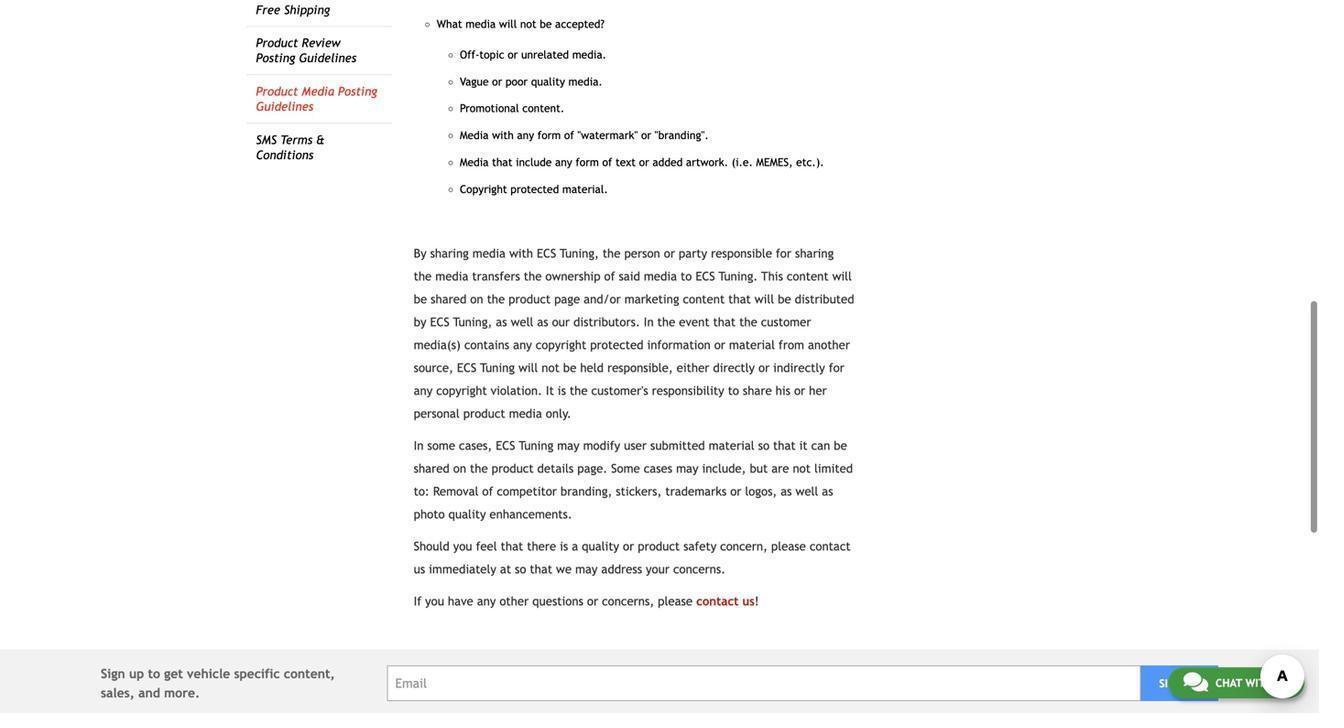 Task type: describe. For each thing, give the bounding box(es) containing it.
guidelines for review
[[299, 51, 356, 65]]

immediately
[[429, 563, 496, 577]]

or inside should you feel that there is a quality or product safety concern, please contact us immediately at
[[623, 540, 634, 554]]

our
[[552, 315, 570, 329]]

another
[[808, 338, 850, 352]]

contact us link
[[696, 595, 755, 609]]

any right have
[[477, 595, 496, 609]]

posting for product media posting guidelines
[[338, 84, 377, 99]]

either
[[677, 361, 709, 375]]

please inside should you feel that there is a quality or product safety concern, please contact us immediately at
[[771, 540, 806, 554]]

that down tuning.
[[728, 292, 751, 307]]

be up unrelated
[[540, 18, 552, 30]]

any down source, in the left of the page
[[414, 384, 433, 398]]

on inside in some cases, ecs tuning may modify user submitted material so that it can be shared on the product details page. some cases may include, but are not limited to: removal of competitor branding, stickers, trademarks or logos, as well as photo quality enhancements.
[[453, 462, 466, 476]]

competitor
[[497, 485, 557, 499]]

with for chat
[[1245, 677, 1273, 690]]

sms
[[256, 133, 277, 147]]

or left party
[[664, 247, 675, 261]]

that left we
[[530, 563, 552, 577]]

product left page
[[509, 292, 551, 307]]

media up marketing
[[644, 269, 677, 284]]

event
[[679, 315, 710, 329]]

share
[[743, 384, 772, 398]]

her
[[809, 384, 827, 398]]

to:
[[414, 485, 429, 499]]

0 vertical spatial protected
[[510, 183, 559, 195]]

quality inside in some cases, ecs tuning may modify user submitted material so that it can be shared on the product details page. some cases may include, but are not limited to: removal of competitor branding, stickers, trademarks or logos, as well as photo quality enhancements.
[[448, 508, 486, 522]]

1 horizontal spatial to
[[681, 269, 692, 284]]

enhancements.
[[490, 508, 572, 522]]

1 vertical spatial tuning,
[[453, 315, 492, 329]]

0 horizontal spatial content
[[683, 292, 725, 307]]

that left include
[[492, 156, 513, 168]]

stickers,
[[616, 485, 662, 499]]

of inside by sharing media with ecs tuning, the person or party responsible for sharing the media transfers the ownership of said media to ecs tuning. this content will be shared on the product page and/or marketing content that will be distributed by ecs tuning, as well as our distributors. in the event that the customer media(s) contains any copyright protected information or material from another source, ecs tuning will not be held responsible, either directly or indirectly for any copyright violation. it is the customer's responsibility to share his or her personal product media only.
[[604, 269, 615, 284]]

only.
[[546, 407, 571, 421]]

sign up to get vehicle specific content, sales, and more.
[[101, 667, 335, 701]]

1 sharing from the left
[[430, 247, 469, 261]]

ecs inside in some cases, ecs tuning may modify user submitted material so that it can be shared on the product details page. some cases may include, but are not limited to: removal of competitor branding, stickers, trademarks or logos, as well as photo quality enhancements.
[[496, 439, 515, 453]]

0 horizontal spatial form
[[538, 129, 561, 142]]

should
[[414, 540, 450, 554]]

content,
[[284, 667, 335, 682]]

media up transfers
[[472, 247, 506, 261]]

not inside by sharing media with ecs tuning, the person or party responsible for sharing the media transfers the ownership of said media to ecs tuning. this content will be shared on the product page and/or marketing content that will be distributed by ecs tuning, as well as our distributors. in the event that the customer media(s) contains any copyright protected information or material from another source, ecs tuning will not be held responsible, either directly or indirectly for any copyright violation. it is the customer's responsibility to share his or her personal product media only.
[[542, 361, 560, 375]]

product for product review posting guidelines
[[256, 36, 298, 50]]

user
[[624, 439, 647, 453]]

are
[[772, 462, 789, 476]]

we
[[556, 563, 572, 577]]

what media will not be accepted?
[[437, 18, 604, 30]]

or right topic
[[508, 48, 518, 61]]

include,
[[702, 462, 746, 476]]

posting for product review posting guidelines
[[256, 51, 295, 65]]

1 vertical spatial copyright
[[436, 384, 487, 398]]

media. for vague or poor quality media.
[[568, 75, 603, 88]]

ecs down party
[[696, 269, 715, 284]]

chat with us link
[[1168, 668, 1304, 699]]

sign for sign up
[[1159, 678, 1183, 690]]

of down content.
[[564, 129, 574, 142]]

feel
[[476, 540, 497, 554]]

or left poor
[[492, 75, 502, 88]]

contains
[[464, 338, 509, 352]]

(i.e.
[[732, 156, 753, 168]]

submitted
[[650, 439, 705, 453]]

vague or poor quality media.
[[460, 75, 603, 88]]

product review posting guidelines link
[[256, 36, 356, 65]]

the left customer
[[739, 315, 757, 329]]

tuning.
[[719, 269, 758, 284]]

ownership
[[545, 269, 601, 284]]

off-
[[460, 48, 479, 61]]

will down this
[[755, 292, 774, 307]]

in inside in some cases, ecs tuning may modify user submitted material so that it can be shared on the product details page. some cases may include, but are not limited to: removal of competitor branding, stickers, trademarks or logos, as well as photo quality enhancements.
[[414, 439, 424, 453]]

&
[[316, 133, 325, 147]]

so inside in some cases, ecs tuning may modify user submitted material so that it can be shared on the product details page. some cases may include, but are not limited to: removal of competitor branding, stickers, trademarks or logos, as well as photo quality enhancements.
[[758, 439, 770, 453]]

the down by
[[414, 269, 432, 284]]

free shipping link
[[256, 3, 330, 17]]

ecs down contains
[[457, 361, 477, 375]]

of left text
[[602, 156, 612, 168]]

shared inside in some cases, ecs tuning may modify user submitted material so that it can be shared on the product details page. some cases may include, but are not limited to: removal of competitor branding, stickers, trademarks or logos, as well as photo quality enhancements.
[[414, 462, 450, 476]]

or up the share
[[758, 361, 770, 375]]

content.
[[522, 102, 565, 115]]

removal
[[433, 485, 479, 499]]

sms terms & conditions link
[[256, 133, 325, 162]]

said
[[619, 269, 640, 284]]

vehicle
[[187, 667, 230, 682]]

shared inside by sharing media with ecs tuning, the person or party responsible for sharing the media transfers the ownership of said media to ecs tuning. this content will be shared on the product page and/or marketing content that will be distributed by ecs tuning, as well as our distributors. in the event that the customer media(s) contains any copyright protected information or material from another source, ecs tuning will not be held responsible, either directly or indirectly for any copyright violation. it is the customer's responsibility to share his or her personal product media only.
[[431, 292, 467, 307]]

1 vertical spatial us
[[742, 595, 755, 609]]

promotional content.
[[460, 102, 565, 115]]

marketing
[[625, 292, 679, 307]]

0 horizontal spatial not
[[520, 18, 536, 30]]

as down are
[[781, 485, 792, 499]]

what
[[437, 18, 462, 30]]

promotional
[[460, 102, 519, 115]]

directly
[[713, 361, 755, 375]]

copyright protected material.
[[460, 183, 608, 195]]

will up distributed
[[832, 269, 852, 284]]

some
[[427, 439, 455, 453]]

is inside should you feel that there is a quality or product safety concern, please contact us immediately at
[[560, 540, 568, 554]]

off-topic or unrelated media.
[[460, 48, 606, 61]]

media inside "product media posting guidelines"
[[302, 84, 334, 99]]

transfers
[[472, 269, 520, 284]]

chat
[[1215, 677, 1242, 690]]

a
[[572, 540, 578, 554]]

terms
[[280, 133, 312, 147]]

media for media that include any form of text or added artwork. (i.e. memes, etc.).
[[460, 156, 489, 168]]

media with any form of "watermark" or "branding".
[[460, 129, 709, 142]]

responsible,
[[607, 361, 673, 375]]

text
[[616, 156, 636, 168]]

is inside by sharing media with ecs tuning, the person or party responsible for sharing the media transfers the ownership of said media to ecs tuning. this content will be shared on the product page and/or marketing content that will be distributed by ecs tuning, as well as our distributors. in the event that the customer media(s) contains any copyright protected information or material from another source, ecs tuning will not be held responsible, either directly or indirectly for any copyright violation. it is the customer's responsibility to share his or her personal product media only.
[[558, 384, 566, 398]]

well inside in some cases, ecs tuning may modify user submitted material so that it can be shared on the product details page. some cases may include, but are not limited to: removal of competitor branding, stickers, trademarks or logos, as well as photo quality enhancements.
[[796, 485, 818, 499]]

the up "information"
[[657, 315, 675, 329]]

on inside by sharing media with ecs tuning, the person or party responsible for sharing the media transfers the ownership of said media to ecs tuning. this content will be shared on the product page and/or marketing content that will be distributed by ecs tuning, as well as our distributors. in the event that the customer media(s) contains any copyright protected information or material from another source, ecs tuning will not be held responsible, either directly or indirectly for any copyright violation. it is the customer's responsibility to share his or her personal product media only.
[[470, 292, 483, 307]]

details
[[537, 462, 574, 476]]

as left our
[[537, 315, 548, 329]]

page
[[554, 292, 580, 307]]

or right text
[[639, 156, 649, 168]]

accepted?
[[555, 18, 604, 30]]

"branding".
[[655, 129, 709, 142]]

1 horizontal spatial for
[[829, 361, 844, 375]]

be up customer
[[778, 292, 791, 307]]

concerns,
[[602, 595, 654, 609]]

"watermark"
[[577, 129, 638, 142]]

responsibility
[[652, 384, 724, 398]]

will up the violation.
[[518, 361, 538, 375]]

from
[[779, 338, 804, 352]]

the down transfers
[[487, 292, 505, 307]]

2 vertical spatial may
[[575, 563, 598, 577]]

guidelines for media
[[256, 100, 313, 114]]

and/or
[[584, 292, 621, 307]]

with inside by sharing media with ecs tuning, the person or party responsible for sharing the media transfers the ownership of said media to ecs tuning. this content will be shared on the product page and/or marketing content that will be distributed by ecs tuning, as well as our distributors. in the event that the customer media(s) contains any copyright protected information or material from another source, ecs tuning will not be held responsible, either directly or indirectly for any copyright violation. it is the customer's responsibility to share his or her personal product media only.
[[509, 247, 533, 261]]

sms terms & conditions
[[256, 133, 325, 162]]

responsible
[[711, 247, 772, 261]]

conditions
[[256, 148, 313, 162]]

media for media with any form of "watermark" or "branding".
[[460, 129, 489, 142]]

of inside in some cases, ecs tuning may modify user submitted material so that it can be shared on the product details page. some cases may include, but are not limited to: removal of competitor branding, stickers, trademarks or logos, as well as photo quality enhancements.
[[482, 485, 493, 499]]

0 horizontal spatial contact
[[696, 595, 739, 609]]

vague
[[460, 75, 489, 88]]

etc.).
[[796, 156, 824, 168]]

distributed
[[795, 292, 854, 307]]

any up include
[[517, 129, 534, 142]]

memes,
[[756, 156, 793, 168]]

1 vertical spatial may
[[676, 462, 698, 476]]

artwork.
[[686, 156, 728, 168]]

or up media that include any form of text or added artwork. (i.e. memes, etc.).
[[641, 129, 651, 142]]

questions
[[532, 595, 583, 609]]

product media posting guidelines
[[256, 84, 377, 114]]

up for sign up to get vehicle specific content, sales, and more.
[[129, 667, 144, 682]]

this
[[761, 269, 783, 284]]



Task type: locate. For each thing, give the bounding box(es) containing it.
or up address
[[623, 540, 634, 554]]

by
[[414, 315, 426, 329]]

posting inside product review posting guidelines
[[256, 51, 295, 65]]

sales,
[[101, 686, 135, 701]]

can
[[811, 439, 830, 453]]

1 horizontal spatial contact
[[810, 540, 851, 554]]

well down limited
[[796, 485, 818, 499]]

1 vertical spatial protected
[[590, 338, 644, 352]]

photo
[[414, 508, 445, 522]]

0 vertical spatial material
[[729, 338, 775, 352]]

product
[[256, 36, 298, 50], [256, 84, 298, 99]]

branding,
[[561, 485, 612, 499]]

tuning inside by sharing media with ecs tuning, the person or party responsible for sharing the media transfers the ownership of said media to ecs tuning. this content will be shared on the product page and/or marketing content that will be distributed by ecs tuning, as well as our distributors. in the event that the customer media(s) contains any copyright protected information or material from another source, ecs tuning will not be held responsible, either directly or indirectly for any copyright violation. it is the customer's responsibility to share his or her personal product media only.
[[480, 361, 515, 375]]

0 horizontal spatial for
[[776, 247, 791, 261]]

by sharing media with ecs tuning, the person or party responsible for sharing the media transfers the ownership of said media to ecs tuning. this content will be shared on the product page and/or marketing content that will be distributed by ecs tuning, as well as our distributors. in the event that the customer media(s) contains any copyright protected information or material from another source, ecs tuning will not be held responsible, either directly or indirectly for any copyright violation. it is the customer's responsibility to share his or her personal product media only.
[[414, 247, 854, 421]]

or right 'questions'
[[587, 595, 598, 609]]

media up copyright
[[460, 156, 489, 168]]

media. for off-topic or unrelated media.
[[572, 48, 606, 61]]

shared down some
[[414, 462, 450, 476]]

material.
[[562, 183, 608, 195]]

guidelines inside product review posting guidelines
[[299, 51, 356, 65]]

any right include
[[555, 156, 572, 168]]

2 vertical spatial quality
[[582, 540, 619, 554]]

held
[[580, 361, 604, 375]]

media
[[466, 18, 496, 30], [472, 247, 506, 261], [435, 269, 469, 284], [644, 269, 677, 284], [509, 407, 542, 421]]

in left some
[[414, 439, 424, 453]]

0 horizontal spatial to
[[148, 667, 160, 682]]

1 product from the top
[[256, 36, 298, 50]]

for
[[776, 247, 791, 261], [829, 361, 844, 375]]

0 vertical spatial with
[[492, 129, 514, 142]]

2 horizontal spatial not
[[793, 462, 811, 476]]

contact inside should you feel that there is a quality or product safety concern, please contact us immediately at
[[810, 540, 851, 554]]

media left transfers
[[435, 269, 469, 284]]

party
[[679, 247, 707, 261]]

us inside should you feel that there is a quality or product safety concern, please contact us immediately at
[[414, 563, 425, 577]]

material inside in some cases, ecs tuning may modify user submitted material so that it can be shared on the product details page. some cases may include, but are not limited to: removal of competitor branding, stickers, trademarks or logos, as well as photo quality enhancements.
[[709, 439, 755, 453]]

include
[[516, 156, 552, 168]]

1 horizontal spatial please
[[771, 540, 806, 554]]

of
[[564, 129, 574, 142], [602, 156, 612, 168], [604, 269, 615, 284], [482, 485, 493, 499]]

violation.
[[491, 384, 542, 398]]

1 horizontal spatial tuning
[[519, 439, 554, 453]]

that inside in some cases, ecs tuning may modify user submitted material so that it can be shared on the product details page. some cases may include, but are not limited to: removal of competitor branding, stickers, trademarks or logos, as well as photo quality enhancements.
[[773, 439, 796, 453]]

or up directly
[[714, 338, 725, 352]]

more.
[[164, 686, 200, 701]]

form down content.
[[538, 129, 561, 142]]

quality
[[531, 75, 565, 88], [448, 508, 486, 522], [582, 540, 619, 554]]

product up sms
[[256, 84, 298, 99]]

1 vertical spatial posting
[[338, 84, 377, 99]]

0 horizontal spatial copyright
[[436, 384, 487, 398]]

tuning up 'details'
[[519, 439, 554, 453]]

quality down removal
[[448, 508, 486, 522]]

product inside product review posting guidelines
[[256, 36, 298, 50]]

any right contains
[[513, 338, 532, 352]]

up inside button
[[1186, 678, 1200, 690]]

1 horizontal spatial copyright
[[536, 338, 586, 352]]

well left our
[[511, 315, 533, 329]]

on up removal
[[453, 462, 466, 476]]

posting
[[256, 51, 295, 65], [338, 84, 377, 99]]

1 vertical spatial contact
[[696, 595, 739, 609]]

as up contains
[[496, 315, 507, 329]]

to down directly
[[728, 384, 739, 398]]

0 vertical spatial well
[[511, 315, 533, 329]]

as down limited
[[822, 485, 833, 499]]

0 horizontal spatial tuning
[[480, 361, 515, 375]]

posting inside "product media posting guidelines"
[[338, 84, 377, 99]]

tuning down contains
[[480, 361, 515, 375]]

so right at
[[515, 563, 526, 577]]

content
[[787, 269, 829, 284], [683, 292, 725, 307]]

guidelines inside "product media posting guidelines"
[[256, 100, 313, 114]]

2 horizontal spatial quality
[[582, 540, 619, 554]]

1 vertical spatial form
[[576, 156, 599, 168]]

1 vertical spatial not
[[542, 361, 560, 375]]

other
[[500, 595, 529, 609]]

0 vertical spatial copyright
[[536, 338, 586, 352]]

material
[[729, 338, 775, 352], [709, 439, 755, 453]]

0 horizontal spatial tuning,
[[453, 315, 492, 329]]

0 horizontal spatial us
[[414, 563, 425, 577]]

1 vertical spatial content
[[683, 292, 725, 307]]

0 vertical spatial posting
[[256, 51, 295, 65]]

so up but
[[758, 439, 770, 453]]

contact
[[810, 540, 851, 554], [696, 595, 739, 609]]

with for media
[[492, 129, 514, 142]]

up for sign up
[[1186, 678, 1200, 690]]

0 vertical spatial please
[[771, 540, 806, 554]]

1 horizontal spatial sign
[[1159, 678, 1183, 690]]

tuning,
[[560, 247, 599, 261], [453, 315, 492, 329]]

in down marketing
[[644, 315, 654, 329]]

in
[[644, 315, 654, 329], [414, 439, 424, 453]]

product inside "product media posting guidelines"
[[256, 84, 298, 99]]

unrelated
[[521, 48, 569, 61]]

it
[[799, 439, 808, 453]]

well
[[511, 315, 533, 329], [796, 485, 818, 499]]

0 horizontal spatial on
[[453, 462, 466, 476]]

0 vertical spatial form
[[538, 129, 561, 142]]

distributors.
[[573, 315, 640, 329]]

get
[[164, 667, 183, 682]]

product media posting guidelines link
[[256, 84, 377, 114]]

product up competitor on the left bottom of page
[[492, 462, 534, 476]]

in inside by sharing media with ecs tuning, the person or party responsible for sharing the media transfers the ownership of said media to ecs tuning. this content will be shared on the product page and/or marketing content that will be distributed by ecs tuning, as well as our distributors. in the event that the customer media(s) contains any copyright protected information or material from another source, ecs tuning will not be held responsible, either directly or indirectly for any copyright violation. it is the customer's responsibility to share his or her personal product media only.
[[644, 315, 654, 329]]

us down "concern,"
[[742, 595, 755, 609]]

product down free
[[256, 36, 298, 50]]

should you feel that there is a quality or product safety concern, please contact us immediately at
[[414, 540, 851, 577]]

there
[[527, 540, 556, 554]]

his
[[776, 384, 791, 398]]

1 vertical spatial is
[[560, 540, 568, 554]]

in some cases, ecs tuning may modify user submitted material so that it can be shared on the product details page. some cases may include, but are not limited to: removal of competitor branding, stickers, trademarks or logos, as well as photo quality enhancements.
[[414, 439, 853, 522]]

product review posting guidelines
[[256, 36, 356, 65]]

media down product review posting guidelines
[[302, 84, 334, 99]]

sign inside sign up to get vehicle specific content, sales, and more.
[[101, 667, 125, 682]]

copyright down our
[[536, 338, 586, 352]]

with down promotional content.
[[492, 129, 514, 142]]

not up off-topic or unrelated media.
[[520, 18, 536, 30]]

posting down free
[[256, 51, 295, 65]]

ecs right by
[[430, 315, 450, 329]]

1 horizontal spatial quality
[[531, 75, 565, 88]]

!
[[755, 595, 759, 609]]

protected down the distributors.
[[590, 338, 644, 352]]

0 vertical spatial you
[[453, 540, 472, 554]]

0 horizontal spatial sign
[[101, 667, 125, 682]]

to
[[681, 269, 692, 284], [728, 384, 739, 398], [148, 667, 160, 682]]

please right "concern,"
[[771, 540, 806, 554]]

sharing right by
[[430, 247, 469, 261]]

0 horizontal spatial please
[[658, 595, 693, 609]]

1 horizontal spatial tuning,
[[560, 247, 599, 261]]

may up 'details'
[[557, 439, 580, 453]]

is left a
[[560, 540, 568, 554]]

1 vertical spatial product
[[256, 84, 298, 99]]

quality down unrelated
[[531, 75, 565, 88]]

0 vertical spatial tuning
[[480, 361, 515, 375]]

topic
[[479, 48, 504, 61]]

with left us
[[1245, 677, 1273, 690]]

guidelines
[[299, 51, 356, 65], [256, 100, 313, 114]]

with up transfers
[[509, 247, 533, 261]]

not
[[520, 18, 536, 30], [542, 361, 560, 375], [793, 462, 811, 476]]

2 horizontal spatial to
[[728, 384, 739, 398]]

sign for sign up to get vehicle specific content, sales, and more.
[[101, 667, 125, 682]]

sign up sales,
[[101, 667, 125, 682]]

0 horizontal spatial well
[[511, 315, 533, 329]]

media.
[[572, 48, 606, 61], [568, 75, 603, 88]]

product up the cases,
[[463, 407, 505, 421]]

will up topic
[[499, 18, 517, 30]]

1 horizontal spatial not
[[542, 361, 560, 375]]

1 vertical spatial well
[[796, 485, 818, 499]]

of right removal
[[482, 485, 493, 499]]

0 horizontal spatial quality
[[448, 508, 486, 522]]

to down party
[[681, 269, 692, 284]]

0 vertical spatial media.
[[572, 48, 606, 61]]

form
[[538, 129, 561, 142], [576, 156, 599, 168]]

up up and
[[129, 667, 144, 682]]

to inside sign up to get vehicle specific content, sales, and more.
[[148, 667, 160, 682]]

sign inside button
[[1159, 678, 1183, 690]]

sign up
[[1159, 678, 1200, 690]]

media right 'what'
[[466, 18, 496, 30]]

protected inside by sharing media with ecs tuning, the person or party responsible for sharing the media transfers the ownership of said media to ecs tuning. this content will be shared on the product page and/or marketing content that will be distributed by ecs tuning, as well as our distributors. in the event that the customer media(s) contains any copyright protected information or material from another source, ecs tuning will not be held responsible, either directly or indirectly for any copyright violation. it is the customer's responsibility to share his or her personal product media only.
[[590, 338, 644, 352]]

0 vertical spatial content
[[787, 269, 829, 284]]

at
[[500, 563, 511, 577]]

1 horizontal spatial in
[[644, 315, 654, 329]]

up inside sign up to get vehicle specific content, sales, and more.
[[129, 667, 144, 682]]

not inside in some cases, ecs tuning may modify user submitted material so that it can be shared on the product details page. some cases may include, but are not limited to: removal of competitor branding, stickers, trademarks or logos, as well as photo quality enhancements.
[[793, 462, 811, 476]]

safety
[[683, 540, 717, 554]]

0 vertical spatial tuning,
[[560, 247, 599, 261]]

guidelines down review
[[299, 51, 356, 65]]

the right transfers
[[524, 269, 542, 284]]

be right can
[[834, 439, 847, 453]]

material up directly
[[729, 338, 775, 352]]

cases
[[644, 462, 672, 476]]

0 horizontal spatial up
[[129, 667, 144, 682]]

shared up media(s)
[[431, 292, 467, 307]]

sign up button
[[1141, 666, 1218, 702]]

0 vertical spatial not
[[520, 18, 536, 30]]

0 horizontal spatial in
[[414, 439, 424, 453]]

ecs up ownership
[[537, 247, 556, 261]]

1 horizontal spatial so
[[758, 439, 770, 453]]

1 vertical spatial media.
[[568, 75, 603, 88]]

for down another
[[829, 361, 844, 375]]

copyright up personal
[[436, 384, 487, 398]]

1 vertical spatial so
[[515, 563, 526, 577]]

0 vertical spatial shared
[[431, 292, 467, 307]]

0 horizontal spatial so
[[515, 563, 526, 577]]

0 vertical spatial on
[[470, 292, 483, 307]]

that up at
[[501, 540, 523, 554]]

0 vertical spatial us
[[414, 563, 425, 577]]

that left it
[[773, 439, 796, 453]]

0 horizontal spatial you
[[425, 595, 444, 609]]

1 horizontal spatial form
[[576, 156, 599, 168]]

1 horizontal spatial content
[[787, 269, 829, 284]]

is right it
[[558, 384, 566, 398]]

0 vertical spatial product
[[256, 36, 298, 50]]

the inside in some cases, ecs tuning may modify user submitted material so that it can be shared on the product details page. some cases may include, but are not limited to: removal of competitor branding, stickers, trademarks or logos, as well as photo quality enhancements.
[[470, 462, 488, 476]]

media. down unrelated
[[568, 75, 603, 88]]

1 vertical spatial for
[[829, 361, 844, 375]]

0 vertical spatial quality
[[531, 75, 565, 88]]

concerns.
[[673, 563, 726, 577]]

1 horizontal spatial on
[[470, 292, 483, 307]]

quality inside should you feel that there is a quality or product safety concern, please contact us immediately at
[[582, 540, 619, 554]]

0 vertical spatial to
[[681, 269, 692, 284]]

1 horizontal spatial us
[[742, 595, 755, 609]]

you for should
[[453, 540, 472, 554]]

well inside by sharing media with ecs tuning, the person or party responsible for sharing the media transfers the ownership of said media to ecs tuning. this content will be shared on the product page and/or marketing content that will be distributed by ecs tuning, as well as our distributors. in the event that the customer media(s) contains any copyright protected information or material from another source, ecs tuning will not be held responsible, either directly or indirectly for any copyright violation. it is the customer's responsibility to share his or her personal product media only.
[[511, 315, 533, 329]]

up left "chat" at the bottom right
[[1186, 678, 1200, 690]]

1 vertical spatial in
[[414, 439, 424, 453]]

copyright
[[460, 183, 507, 195]]

you for if
[[425, 595, 444, 609]]

you inside should you feel that there is a quality or product safety concern, please contact us immediately at
[[453, 540, 472, 554]]

or inside in some cases, ecs tuning may modify user submitted material so that it can be shared on the product details page. some cases may include, but are not limited to: removal of competitor branding, stickers, trademarks or logos, as well as photo quality enhancements.
[[730, 485, 741, 499]]

and
[[138, 686, 160, 701]]

0 horizontal spatial posting
[[256, 51, 295, 65]]

0 vertical spatial for
[[776, 247, 791, 261]]

1 vertical spatial to
[[728, 384, 739, 398]]

0 vertical spatial may
[[557, 439, 580, 453]]

with inside chat with us link
[[1245, 677, 1273, 690]]

material inside by sharing media with ecs tuning, the person or party responsible for sharing the media transfers the ownership of said media to ecs tuning. this content will be shared on the product page and/or marketing content that will be distributed by ecs tuning, as well as our distributors. in the event that the customer media(s) contains any copyright protected information or material from another source, ecs tuning will not be held responsible, either directly or indirectly for any copyright violation. it is the customer's responsibility to share his or her personal product media only.
[[729, 338, 775, 352]]

product inside should you feel that there is a quality or product safety concern, please contact us immediately at
[[638, 540, 680, 554]]

1 horizontal spatial sharing
[[795, 247, 834, 261]]

0 vertical spatial so
[[758, 439, 770, 453]]

customer's
[[591, 384, 648, 398]]

1 vertical spatial media
[[460, 129, 489, 142]]

by
[[414, 247, 427, 261]]

2 product from the top
[[256, 84, 298, 99]]

you right if
[[425, 595, 444, 609]]

be left held
[[563, 361, 577, 375]]

1 horizontal spatial posting
[[338, 84, 377, 99]]

tuning
[[480, 361, 515, 375], [519, 439, 554, 453]]

0 vertical spatial media
[[302, 84, 334, 99]]

us down should
[[414, 563, 425, 577]]

product for product media posting guidelines
[[256, 84, 298, 99]]

copyright
[[536, 338, 586, 352], [436, 384, 487, 398]]

for up this
[[776, 247, 791, 261]]

product
[[509, 292, 551, 307], [463, 407, 505, 421], [492, 462, 534, 476], [638, 540, 680, 554]]

0 vertical spatial contact
[[810, 540, 851, 554]]

that right event
[[713, 315, 736, 329]]

the up said
[[603, 247, 621, 261]]

1 vertical spatial quality
[[448, 508, 486, 522]]

1 vertical spatial guidelines
[[256, 100, 313, 114]]

media that include any form of text or added artwork. (i.e. memes, etc.).
[[460, 156, 824, 168]]

Email email field
[[387, 666, 1141, 702]]

1 vertical spatial on
[[453, 462, 466, 476]]

1 vertical spatial with
[[509, 247, 533, 261]]

2 sharing from the left
[[795, 247, 834, 261]]

if you have any other questions or concerns, please contact us !
[[414, 595, 759, 609]]

tuning inside in some cases, ecs tuning may modify user submitted material so that it can be shared on the product details page. some cases may include, but are not limited to: removal of competitor branding, stickers, trademarks or logos, as well as photo quality enhancements.
[[519, 439, 554, 453]]

be up by
[[414, 292, 427, 307]]

comments image
[[1183, 671, 1208, 693]]

product inside in some cases, ecs tuning may modify user submitted material so that it can be shared on the product details page. some cases may include, but are not limited to: removal of competitor branding, stickers, trademarks or logos, as well as photo quality enhancements.
[[492, 462, 534, 476]]

will
[[499, 18, 517, 30], [832, 269, 852, 284], [755, 292, 774, 307], [518, 361, 538, 375]]

or right his
[[794, 384, 805, 398]]

or
[[508, 48, 518, 61], [492, 75, 502, 88], [641, 129, 651, 142], [639, 156, 649, 168], [664, 247, 675, 261], [714, 338, 725, 352], [758, 361, 770, 375], [794, 384, 805, 398], [730, 485, 741, 499], [623, 540, 634, 554], [587, 595, 598, 609]]

1 horizontal spatial well
[[796, 485, 818, 499]]

1 vertical spatial shared
[[414, 462, 450, 476]]

logos,
[[745, 485, 777, 499]]

the down the cases,
[[470, 462, 488, 476]]

1 horizontal spatial you
[[453, 540, 472, 554]]

0 horizontal spatial sharing
[[430, 247, 469, 261]]

but
[[750, 462, 768, 476]]

2 vertical spatial to
[[148, 667, 160, 682]]

1 vertical spatial please
[[658, 595, 693, 609]]

media down the violation.
[[509, 407, 542, 421]]

be inside in some cases, ecs tuning may modify user submitted material so that it can be shared on the product details page. some cases may include, but are not limited to: removal of competitor branding, stickers, trademarks or logos, as well as photo quality enhancements.
[[834, 439, 847, 453]]

2 vertical spatial media
[[460, 156, 489, 168]]

sharing
[[430, 247, 469, 261], [795, 247, 834, 261]]

please down your
[[658, 595, 693, 609]]

the down held
[[570, 384, 588, 398]]

not right are
[[793, 462, 811, 476]]

ecs right the cases,
[[496, 439, 515, 453]]

free shipping
[[256, 3, 330, 17]]

guidelines up terms
[[256, 100, 313, 114]]

trademarks
[[665, 485, 727, 499]]

chat with us
[[1215, 677, 1289, 690]]

concern,
[[720, 540, 768, 554]]

tuning, up ownership
[[560, 247, 599, 261]]

2 vertical spatial with
[[1245, 677, 1273, 690]]

with
[[492, 129, 514, 142], [509, 247, 533, 261], [1245, 677, 1273, 690]]

that inside should you feel that there is a quality or product safety concern, please contact us immediately at
[[501, 540, 523, 554]]

content up distributed
[[787, 269, 829, 284]]

0 vertical spatial in
[[644, 315, 654, 329]]

0 vertical spatial is
[[558, 384, 566, 398]]

or left logos,
[[730, 485, 741, 499]]

1 vertical spatial tuning
[[519, 439, 554, 453]]



Task type: vqa. For each thing, say whether or not it's contained in the screenshot.
quality to the middle
yes



